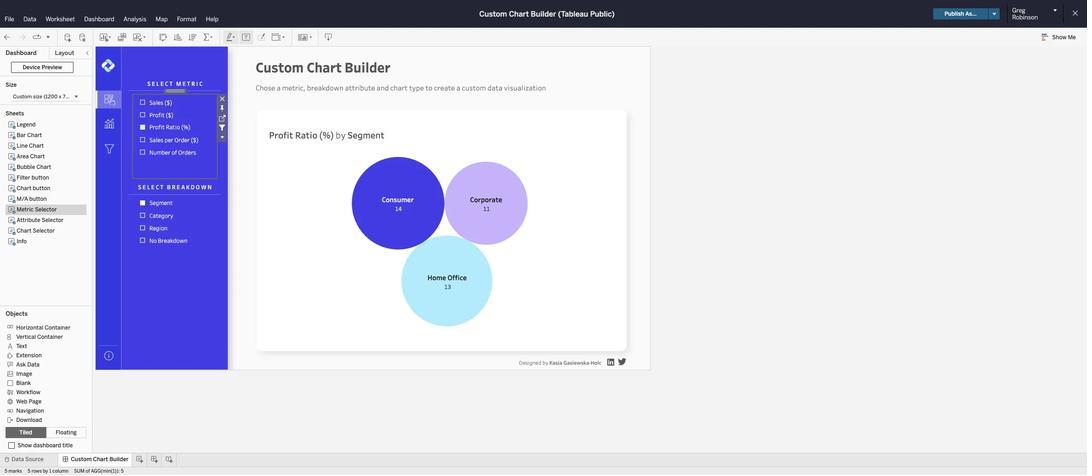 Task type: locate. For each thing, give the bounding box(es) containing it.
data
[[23, 16, 36, 23], [27, 362, 40, 368], [12, 457, 24, 463]]

1 horizontal spatial builder
[[345, 58, 391, 76]]

segment
[[348, 129, 385, 141]]

dashboard down redo 'icon' on the left
[[6, 49, 37, 56]]

s e l e c t   b r e a k d o w n
[[138, 183, 212, 191]]

list box
[[6, 120, 86, 303]]

t for e
[[169, 80, 173, 87]]

attribute
[[17, 217, 40, 224]]

c
[[165, 80, 168, 87], [199, 80, 203, 87], [156, 183, 159, 191]]

bar chart
[[17, 132, 42, 139]]

workflow option
[[6, 388, 80, 397]]

o
[[196, 183, 200, 191]]

r
[[191, 80, 195, 87], [172, 183, 176, 191]]

0 horizontal spatial s
[[138, 183, 141, 191]]

0 vertical spatial s
[[147, 80, 151, 87]]

custom
[[462, 83, 486, 92]]

replay animation image left "new data source" image
[[45, 34, 51, 40]]

0 vertical spatial show
[[1053, 34, 1067, 41]]

file
[[5, 16, 14, 23]]

show inside button
[[1053, 34, 1067, 41]]

d
[[191, 183, 195, 191]]

0 horizontal spatial by
[[43, 469, 48, 475]]

button up metric selector
[[29, 196, 47, 203]]

download option
[[6, 416, 80, 425]]

builder up attribute
[[345, 58, 391, 76]]

download image
[[324, 33, 333, 42]]

by left 1
[[43, 469, 48, 475]]

1 horizontal spatial a
[[457, 83, 461, 92]]

e
[[152, 80, 155, 87], [160, 80, 164, 87], [182, 80, 186, 87], [143, 183, 146, 191], [151, 183, 155, 191], [177, 183, 180, 191]]

selector up attribute selector at the left of the page
[[35, 207, 57, 213]]

device preview
[[23, 64, 62, 71]]

line
[[17, 143, 28, 149]]

s for s e l e c t   m e t r i c
[[147, 80, 151, 87]]

0 horizontal spatial c
[[156, 183, 159, 191]]

button down filter button
[[33, 185, 50, 192]]

5
[[5, 469, 7, 475], [28, 469, 30, 475], [121, 469, 124, 475]]

marks. press enter to open the view data window.. use arrow keys to navigate data visualization elements. image
[[103, 350, 115, 362]]

0 vertical spatial data
[[23, 16, 36, 23]]

1 horizontal spatial c
[[165, 80, 168, 87]]

0 horizontal spatial l
[[147, 183, 150, 191]]

t left b
[[160, 183, 163, 191]]

0 horizontal spatial t
[[160, 183, 163, 191]]

selector down attribute selector at the left of the page
[[33, 228, 55, 234]]

image image
[[116, 41, 240, 382], [101, 59, 115, 73], [251, 104, 639, 363], [618, 359, 627, 366], [608, 359, 614, 366]]

builder up agg(min(1)):
[[109, 457, 129, 463]]

source
[[25, 457, 44, 463]]

t left m
[[169, 80, 173, 87]]

agg(min(1)):
[[91, 469, 120, 475]]

2 vertical spatial selector
[[33, 228, 55, 234]]

size
[[33, 94, 42, 100]]

5 left "rows"
[[28, 469, 30, 475]]

custom chart builder up sum of agg(min(1)): 5
[[71, 457, 129, 463]]

data for data source
[[12, 457, 24, 463]]

2 5 from the left
[[28, 469, 30, 475]]

1 vertical spatial builder
[[345, 58, 391, 76]]

5 right agg(min(1)):
[[121, 469, 124, 475]]

2 horizontal spatial 5
[[121, 469, 124, 475]]

replay animation image
[[32, 33, 42, 42], [45, 34, 51, 40]]

1 vertical spatial custom chart builder
[[71, 457, 129, 463]]

show down tiled
[[18, 443, 32, 449]]

1 vertical spatial data
[[27, 362, 40, 368]]

profit ratio (%) by segment
[[269, 129, 385, 141]]

download
[[16, 417, 42, 424]]

more options image
[[217, 133, 227, 142]]

column
[[52, 469, 69, 475]]

preview
[[42, 64, 62, 71]]

0 vertical spatial dashboard
[[84, 16, 114, 23]]

0 horizontal spatial custom chart builder
[[71, 457, 129, 463]]

a right create
[[457, 83, 461, 92]]

data inside option
[[27, 362, 40, 368]]

objects list box
[[6, 320, 86, 425]]

c left m
[[165, 80, 168, 87]]

0 horizontal spatial show
[[18, 443, 32, 449]]

1 vertical spatial selector
[[42, 217, 64, 224]]

1
[[49, 469, 51, 475]]

1 horizontal spatial by
[[336, 129, 346, 141]]

1 vertical spatial by
[[543, 359, 548, 366]]

0 vertical spatial builder
[[531, 9, 556, 18]]

1 horizontal spatial s
[[147, 80, 151, 87]]

marks. press enter to open the view data window.. use arrow keys to navigate data visualization elements. image
[[96, 87, 121, 112], [135, 96, 215, 159], [96, 111, 121, 137], [96, 136, 121, 161], [267, 147, 613, 156], [267, 157, 613, 327], [135, 197, 215, 247]]

horizontal
[[16, 325, 43, 331]]

1 horizontal spatial 5
[[28, 469, 30, 475]]

new worksheet image
[[99, 33, 112, 42]]

replay animation image right redo 'icon' on the left
[[32, 33, 42, 42]]

objects
[[6, 311, 28, 318]]

s left b
[[138, 183, 141, 191]]

show left me
[[1053, 34, 1067, 41]]

totals image
[[203, 33, 214, 42]]

data up "marks"
[[12, 457, 24, 463]]

m/a
[[17, 196, 28, 203]]

chose
[[256, 83, 275, 92]]

c right i
[[199, 80, 203, 87]]

1 horizontal spatial l
[[156, 80, 159, 87]]

t left i
[[187, 80, 190, 87]]

fix height image
[[217, 104, 227, 113]]

1 5 from the left
[[5, 469, 7, 475]]

image
[[16, 371, 32, 378]]

custom chart builder up breakdown
[[256, 58, 391, 76]]

web
[[16, 399, 27, 405]]

l left b
[[147, 183, 150, 191]]

l for s e l e c t   b r e a k d o w n
[[147, 183, 150, 191]]

dashboard up the new worksheet "image"
[[84, 16, 114, 23]]

l left m
[[156, 80, 159, 87]]

t for r
[[160, 183, 163, 191]]

c left b
[[156, 183, 159, 191]]

0 vertical spatial r
[[191, 80, 195, 87]]

button down bubble chart
[[32, 175, 49, 181]]

format
[[177, 16, 197, 23]]

n
[[208, 183, 212, 191]]

0 vertical spatial selector
[[35, 207, 57, 213]]

show for show dashboard title
[[18, 443, 32, 449]]

layout
[[55, 49, 74, 56]]

by left kasia
[[543, 359, 548, 366]]

format workbook image
[[257, 33, 266, 42]]

1 vertical spatial button
[[33, 185, 50, 192]]

0 horizontal spatial dashboard
[[6, 49, 37, 56]]

1 horizontal spatial t
[[169, 80, 173, 87]]

1 vertical spatial s
[[138, 183, 141, 191]]

custom chart builder inside application
[[256, 58, 391, 76]]

marks
[[8, 469, 22, 475]]

ratio
[[295, 129, 318, 141]]

attribute selector
[[17, 217, 64, 224]]

filter button
[[17, 175, 49, 181]]

1 vertical spatial r
[[172, 183, 176, 191]]

0 horizontal spatial 5
[[5, 469, 7, 475]]

show me
[[1053, 34, 1076, 41]]

(tableau
[[558, 9, 588, 18]]

1 vertical spatial container
[[37, 334, 63, 341]]

public)
[[590, 9, 615, 18]]

1 vertical spatial l
[[147, 183, 150, 191]]

dashboard
[[84, 16, 114, 23], [6, 49, 37, 56]]

of
[[86, 469, 90, 475]]

builder left (tableau
[[531, 9, 556, 18]]

gasiewska-
[[564, 359, 591, 366]]

1 horizontal spatial custom chart builder
[[256, 58, 391, 76]]

container
[[45, 325, 70, 331], [37, 334, 63, 341]]

show
[[1053, 34, 1067, 41], [18, 443, 32, 449]]

data down extension
[[27, 362, 40, 368]]

selector
[[35, 207, 57, 213], [42, 217, 64, 224], [33, 228, 55, 234]]

blank option
[[6, 379, 80, 388]]

0 vertical spatial custom chart builder
[[256, 58, 391, 76]]

0 vertical spatial button
[[32, 175, 49, 181]]

horizontal container
[[16, 325, 70, 331]]

data up redo 'icon' on the left
[[23, 16, 36, 23]]

as...
[[966, 11, 977, 17]]

2 horizontal spatial c
[[199, 80, 203, 87]]

chose a metric, breakdown attribute and chart type to create a custom data visualization
[[256, 83, 548, 92]]

5 marks
[[5, 469, 22, 475]]

button for chart button
[[33, 185, 50, 192]]

0 vertical spatial container
[[45, 325, 70, 331]]

builder inside custom chart builder application
[[345, 58, 391, 76]]

ask data option
[[6, 360, 80, 369]]

k
[[186, 183, 190, 191]]

r right b
[[172, 183, 176, 191]]

2 vertical spatial data
[[12, 457, 24, 463]]

hide mark labels image
[[242, 33, 251, 42]]

fit image
[[271, 33, 286, 42]]

selector for metric selector
[[35, 207, 57, 213]]

container up the vertical container option
[[45, 325, 70, 331]]

0 horizontal spatial builder
[[109, 457, 129, 463]]

t
[[169, 80, 173, 87], [187, 80, 190, 87], [160, 183, 163, 191]]

container down horizontal container
[[37, 334, 63, 341]]

builder
[[531, 9, 556, 18], [345, 58, 391, 76], [109, 457, 129, 463]]

0 horizontal spatial a
[[277, 83, 281, 92]]

analysis
[[124, 16, 146, 23]]

selector down metric selector
[[42, 217, 64, 224]]

button for m/a button
[[29, 196, 47, 203]]

1 horizontal spatial r
[[191, 80, 195, 87]]

show me button
[[1038, 30, 1085, 44]]

0 vertical spatial l
[[156, 80, 159, 87]]

5 left "marks"
[[5, 469, 7, 475]]

web page
[[16, 399, 42, 405]]

s left m
[[147, 80, 151, 87]]

2 vertical spatial button
[[29, 196, 47, 203]]

(%)
[[319, 129, 334, 141]]

custom size (1200 x 700)
[[13, 94, 74, 100]]

2 horizontal spatial by
[[543, 359, 548, 366]]

1 vertical spatial show
[[18, 443, 32, 449]]

(1200
[[44, 94, 58, 100]]

0 vertical spatial by
[[336, 129, 346, 141]]

by right the (%)
[[336, 129, 346, 141]]

x
[[59, 94, 62, 100]]

r left i
[[191, 80, 195, 87]]

bar
[[17, 132, 26, 139]]

by
[[336, 129, 346, 141], [543, 359, 548, 366], [43, 469, 48, 475]]

a
[[277, 83, 281, 92], [457, 83, 461, 92]]

go to sheet image
[[217, 113, 227, 123]]

image option
[[6, 369, 80, 379]]

a right chose
[[277, 83, 281, 92]]

0 horizontal spatial r
[[172, 183, 176, 191]]

web page option
[[6, 397, 80, 406]]

swap rows and columns image
[[159, 33, 168, 42]]

1 horizontal spatial show
[[1053, 34, 1067, 41]]



Task type: describe. For each thing, give the bounding box(es) containing it.
s for s e l e c t   b r e a k d o w n
[[138, 183, 141, 191]]

sum of agg(min(1)): 5
[[74, 469, 124, 475]]

2 horizontal spatial builder
[[531, 9, 556, 18]]

m/a button
[[17, 196, 47, 203]]

blank
[[16, 380, 31, 387]]

to
[[426, 83, 433, 92]]

visualization
[[504, 83, 546, 92]]

area
[[17, 154, 29, 160]]

sorted ascending by min(1) within field list image
[[173, 33, 183, 42]]

bubble chart
[[17, 164, 51, 171]]

data for data
[[23, 16, 36, 23]]

worksheet
[[46, 16, 75, 23]]

0 horizontal spatial replay animation image
[[32, 33, 42, 42]]

custom chart builder (tableau public)
[[480, 9, 615, 18]]

metric
[[17, 207, 34, 213]]

5 for 5 marks
[[5, 469, 7, 475]]

profit
[[269, 129, 293, 141]]

c for s e l e c t   m e t r i c
[[165, 80, 168, 87]]

horizontal container option
[[6, 323, 80, 332]]

publish as... button
[[933, 8, 989, 19]]

line chart
[[17, 143, 44, 149]]

show dashboard title
[[18, 443, 73, 449]]

undo image
[[3, 33, 12, 42]]

text
[[16, 343, 27, 350]]

extension option
[[6, 351, 80, 360]]

a
[[181, 183, 185, 191]]

pause auto updates image
[[78, 33, 87, 42]]

data
[[488, 83, 503, 92]]

clear sheet image
[[132, 33, 147, 42]]

floating
[[56, 430, 77, 436]]

vertical container
[[16, 334, 63, 341]]

designed by kasia gasiewska-holc
[[519, 359, 602, 366]]

size
[[6, 82, 17, 88]]

collapse image
[[85, 50, 90, 56]]

duplicate image
[[117, 33, 127, 42]]

greg robinson
[[1013, 7, 1038, 21]]

info
[[17, 239, 27, 245]]

togglestate option group
[[6, 428, 86, 439]]

l for s e l e c t   m e t r i c
[[156, 80, 159, 87]]

5 rows by 1 column
[[28, 469, 69, 475]]

container for vertical container
[[37, 334, 63, 341]]

i
[[196, 80, 198, 87]]

3 5 from the left
[[121, 469, 124, 475]]

text option
[[6, 342, 80, 351]]

map
[[156, 16, 168, 23]]

area chart
[[17, 154, 45, 160]]

1 vertical spatial dashboard
[[6, 49, 37, 56]]

device
[[23, 64, 40, 71]]

sheets
[[6, 111, 24, 117]]

me
[[1068, 34, 1076, 41]]

robinson
[[1013, 14, 1038, 21]]

breakdown
[[307, 83, 344, 92]]

w
[[201, 183, 207, 191]]

show for show me
[[1053, 34, 1067, 41]]

c for s e l e c t   b r e a k d o w n
[[156, 183, 159, 191]]

dashboard
[[33, 443, 61, 449]]

help
[[206, 16, 219, 23]]

2 vertical spatial by
[[43, 469, 48, 475]]

metric,
[[282, 83, 306, 92]]

5 for 5 rows by 1 column
[[28, 469, 30, 475]]

chart button
[[17, 185, 50, 192]]

show/hide cards image
[[298, 33, 313, 42]]

extension
[[16, 353, 42, 359]]

m
[[176, 80, 181, 87]]

title
[[62, 443, 73, 449]]

1 a from the left
[[277, 83, 281, 92]]

1 horizontal spatial dashboard
[[84, 16, 114, 23]]

chart inside application
[[307, 58, 342, 76]]

bubble
[[17, 164, 35, 171]]

publish as...
[[945, 11, 977, 17]]

new data source image
[[63, 33, 73, 42]]

navigation
[[16, 408, 44, 415]]

rows
[[32, 469, 42, 475]]

navigation option
[[6, 406, 80, 416]]

selector for chart selector
[[33, 228, 55, 234]]

selector for attribute selector
[[42, 217, 64, 224]]

remove from dashboard image
[[217, 94, 227, 104]]

2 a from the left
[[457, 83, 461, 92]]

chart
[[390, 83, 408, 92]]

custom chart builder application
[[92, 41, 1087, 453]]

data source
[[12, 457, 44, 463]]

2 vertical spatial builder
[[109, 457, 129, 463]]

vertical
[[16, 334, 36, 341]]

highlight image
[[226, 33, 236, 42]]

b
[[167, 183, 171, 191]]

greg
[[1013, 7, 1026, 14]]

device preview button
[[11, 62, 74, 73]]

s e l e c t   m e t r i c
[[147, 80, 203, 87]]

create
[[434, 83, 455, 92]]

700)
[[63, 94, 74, 100]]

ask
[[16, 362, 26, 368]]

chart selector
[[17, 228, 55, 234]]

vertical container option
[[6, 332, 80, 342]]

button for filter button
[[32, 175, 49, 181]]

2 horizontal spatial t
[[187, 80, 190, 87]]

1 horizontal spatial replay animation image
[[45, 34, 51, 40]]

kasia
[[550, 359, 562, 366]]

use as filter image
[[217, 123, 227, 133]]

and
[[377, 83, 389, 92]]

sorted descending by min(1) within field list image
[[188, 33, 197, 42]]

container for horizontal container
[[45, 325, 70, 331]]

metric selector
[[17, 207, 57, 213]]

custom inside custom chart builder application
[[256, 58, 304, 76]]

list box containing legend
[[6, 120, 86, 303]]

ask data
[[16, 362, 40, 368]]

designed
[[519, 359, 542, 366]]

tiled
[[19, 430, 32, 436]]

redo image
[[18, 33, 27, 42]]

holc
[[591, 359, 602, 366]]



Task type: vqa. For each thing, say whether or not it's contained in the screenshot.
Builder within application
yes



